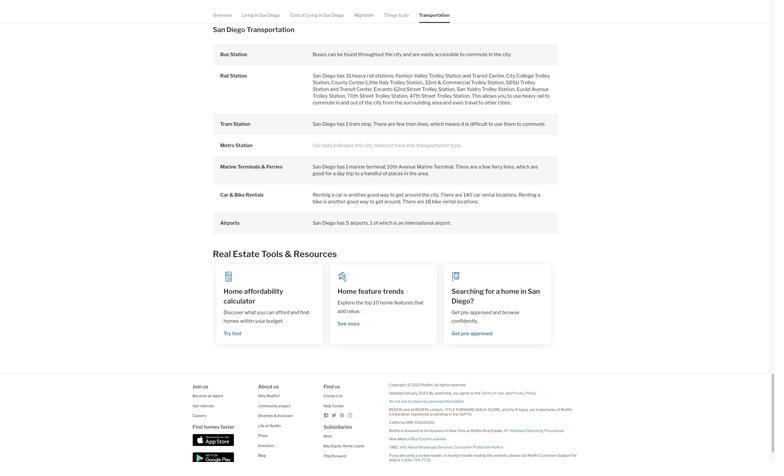 Task type: vqa. For each thing, say whether or not it's contained in the screenshot.
seller
no



Task type: describe. For each thing, give the bounding box(es) containing it.
the inside san diego has 1 marine terminal; 10th avenue marine terminal. there are a few ferry lines, which are good for a day trip to a handful of places in the area.
[[409, 171, 417, 177]]

1 vertical spatial about
[[408, 446, 419, 450]]

redfin and all redfin variants, title forward, walk score, and the r logos, are trademarks of redfin corporation, registered or pending in the uspto.
[[389, 408, 572, 417]]

home inside the searching for a home in san diego?
[[501, 288, 519, 296]]

us
[[338, 394, 343, 399]]

means
[[445, 122, 460, 127]]

0 vertical spatial can
[[328, 52, 336, 58]]

why redfin? button
[[258, 394, 280, 399]]

feature
[[358, 288, 382, 296]]

marine inside san diego has 1 marine terminal; 10th avenue marine terminal. there are a few ferry lines, which are good for a day trip to a handful of places in the area.
[[417, 164, 433, 170]]

more
[[348, 321, 360, 327]]

title forward
[[324, 454, 346, 459]]

redfin down diversity & inclusion
[[270, 424, 281, 429]]

trec: info about brokerage services , consumer protection notice
[[389, 446, 503, 450]]

0 vertical spatial real
[[213, 249, 231, 260]]

0 vertical spatial locations.
[[496, 192, 518, 198]]

life at redfin button
[[258, 424, 281, 429]]

the inside explore the top 10 home features that add value.
[[356, 300, 364, 306]]

college
[[517, 73, 534, 79]]

transportation link
[[419, 7, 450, 23]]

difficult
[[470, 122, 488, 127]]

diego?
[[452, 298, 474, 306]]

& right the car
[[230, 192, 234, 198]]

2 vertical spatial 1
[[370, 221, 372, 226]]

migration
[[355, 13, 374, 18]]

0 vertical spatial commute
[[466, 52, 488, 58]]

rights
[[440, 383, 450, 388]]

screen
[[419, 454, 430, 458]]

be
[[337, 52, 343, 58]]

tools
[[261, 249, 283, 260]]

copyright:
[[389, 383, 407, 388]]

1 bike from the left
[[313, 199, 322, 205]]

get pre-approved and browse confidently.
[[452, 310, 519, 325]]

1 redfin from the left
[[389, 408, 403, 413]]

2 bike from the left
[[432, 199, 442, 205]]

diego left "cost"
[[268, 13, 280, 18]]

0 vertical spatial transportation
[[419, 13, 450, 18]]

1 horizontal spatial new
[[449, 429, 457, 434]]

help
[[389, 458, 397, 463]]

california
[[389, 421, 406, 425]]

for inside the searching for a home in san diego?
[[485, 288, 495, 296]]

why redfin?
[[258, 394, 280, 399]]

station, down commercial
[[438, 87, 456, 92]]

and left out
[[341, 100, 349, 106]]

0 vertical spatial estate
[[233, 249, 260, 260]]

0 vertical spatial center,
[[489, 73, 505, 79]]

cost
[[291, 13, 300, 18]]

70th
[[348, 93, 359, 99]]

center
[[332, 404, 344, 409]]

1 horizontal spatial which
[[431, 122, 444, 127]]

investors
[[258, 444, 274, 449]]

bike
[[235, 192, 245, 198]]

careers button
[[193, 414, 206, 419]]

contact us button
[[324, 394, 343, 399]]

0 horizontal spatial or
[[408, 400, 412, 404]]

0 vertical spatial city
[[394, 52, 402, 58]]

0 vertical spatial about
[[258, 384, 273, 390]]

2 car from the left
[[473, 192, 481, 198]]

31
[[346, 73, 351, 79]]

diego left the migration
[[332, 13, 344, 18]]

2 horizontal spatial good
[[367, 192, 379, 198]]

download the redfin app from the google play store image
[[193, 453, 234, 463]]

0 horizontal spatial transportation
[[247, 26, 295, 34]]

are inside if you are using a screen reader, or having trouble reading this website, please call redfin customer support for help at
[[400, 454, 405, 458]]

redfin right as
[[471, 429, 482, 434]]

san diego has 1 marine terminal; 10th avenue marine terminal. there are a few ferry lines, which are good for a day trip to a handful of places in the area.
[[313, 164, 538, 177]]

discover
[[224, 310, 244, 316]]

find homes faster
[[193, 425, 235, 430]]

1 vertical spatial rail
[[537, 93, 544, 99]]

about us
[[258, 384, 279, 390]]

1 horizontal spatial city.
[[503, 52, 512, 58]]

0 vertical spatial heavy
[[352, 73, 366, 79]]

and left "all" at the bottom right of page
[[404, 408, 410, 413]]

logos,
[[519, 408, 529, 413]]

1 vertical spatial .
[[464, 400, 465, 404]]

station, down valley
[[406, 80, 424, 86]]

january
[[405, 392, 418, 396]]

redfin twitter image
[[332, 414, 337, 418]]

avenue inside san diego has 1 marine terminal; 10th avenue marine terminal. there are a few ferry lines, which are good for a day trip to a handful of places in the area.
[[399, 164, 416, 170]]

5
[[346, 221, 349, 226]]

station, up allows in the right of the page
[[488, 80, 505, 86]]

1 vertical spatial an
[[208, 394, 212, 399]]

home left loans
[[343, 444, 353, 449]]

homes inside discover what you can afford and find homes within your budget.
[[224, 319, 239, 325]]

searching,
[[435, 392, 452, 396]]

the inside renting a car is another good way to get around the city. there are 140 car rental locations. renting a bike is another good way to get around. there are 18 bike rental locations.
[[422, 192, 430, 198]]

throughout
[[358, 52, 384, 58]]

2 living from the left
[[306, 13, 318, 18]]

explore the top 10 home features that add value.
[[338, 300, 424, 315]]

business
[[429, 429, 445, 434]]

1 horizontal spatial street
[[407, 87, 421, 92]]

reader,
[[431, 454, 443, 458]]

contact us
[[324, 394, 343, 399]]

& right tools
[[285, 249, 292, 260]]

1 marine from the left
[[220, 164, 237, 170]]

rail station
[[220, 73, 247, 79]]

that
[[414, 300, 424, 306]]

diego for san diego has 1 marine terminal; 10th avenue marine terminal. there are a few ferry lines, which are good for a day trip to a handful of places in the area.
[[322, 164, 336, 170]]

there inside san diego has 1 marine terminal; 10th avenue marine terminal. there are a few ferry lines, which are good for a day trip to a handful of places in the area.
[[456, 164, 469, 170]]

in inside san diego has 31 heavy rail stations; fashion valley trolley station and transit center, city college trolley station, county center/little italy trolley station, 32nd & commercial trolley station, sdsu trolley station and transit center, encanto 62nd street trolley station, san ysidro trolley station, euclid avenue trolley station, 70th street trolley station, 47th street trolley station. this allows you to use heavy rail to commute in and out of the city from the surrounding area and even travel to other cities.
[[336, 100, 340, 106]]

0 horizontal spatial street
[[360, 93, 374, 99]]

top
[[365, 300, 372, 306]]

0 vertical spatial lines,
[[418, 122, 429, 127]]

san diego transportation
[[213, 26, 295, 34]]

in inside the searching for a home in san diego?
[[521, 288, 527, 296]]

in inside 'living in san diego' link
[[255, 13, 259, 18]]

bay
[[324, 444, 330, 449]]

and inside get pre-approved and browse confidently.
[[493, 310, 502, 316]]

forward
[[332, 454, 346, 459]]

station, down county
[[329, 93, 347, 99]]

there down 'around'
[[403, 199, 416, 205]]

and right area
[[443, 100, 452, 106]]

redfin inside if you are using a screen reader, or having trouble reading this website, please call redfin customer support for help at
[[528, 454, 539, 458]]

using
[[406, 454, 415, 458]]

brokerage
[[419, 446, 437, 450]]

and up commercial
[[463, 73, 471, 79]]

0 horizontal spatial this
[[355, 143, 364, 149]]

airports
[[220, 221, 240, 226]]

0 vertical spatial rental
[[482, 192, 495, 198]]

subsidiaries
[[324, 425, 352, 430]]

all
[[411, 408, 414, 413]]

station for our data indicates this city does not have this transportation type.
[[236, 143, 253, 149]]

1 vertical spatial transit
[[340, 87, 355, 92]]

updated january 2023: by searching, you agree to the terms of use , and privacy policy .
[[389, 392, 537, 396]]

privacy
[[513, 392, 526, 396]]

cost of living in san diego link
[[291, 7, 344, 23]]

san inside san diego has 1 marine terminal; 10th avenue marine terminal. there are a few ferry lines, which are good for a day trip to a handful of places in the area.
[[313, 164, 321, 170]]

1 vertical spatial use
[[495, 122, 503, 127]]

allows
[[483, 93, 497, 99]]

car & bike rentals
[[220, 192, 264, 198]]

there left 140
[[441, 192, 454, 198]]

few inside san diego has 1 marine terminal; 10th avenue marine terminal. there are a few ferry lines, which are good for a day trip to a handful of places in the area.
[[482, 164, 491, 170]]

in inside redfin and all redfin variants, title forward, walk score, and the r logos, are trademarks of redfin corporation, registered or pending in the uspto.
[[449, 413, 452, 417]]

airport.
[[435, 221, 451, 226]]

terms
[[482, 392, 492, 396]]

0 vertical spatial way
[[380, 192, 389, 198]]

& left ferries
[[261, 164, 265, 170]]

station for san diego has 1 tram stop. there are few tram lines, which means it is difficult to use them to commute.
[[233, 122, 250, 127]]

get for get pre-approved
[[452, 331, 460, 337]]

get referrals button
[[193, 404, 214, 409]]

approved for get pre-approved and browse confidently.
[[471, 310, 492, 316]]

home for home feature trends
[[338, 288, 357, 296]]

support
[[558, 454, 571, 458]]

san diego has 1 tram stop. there are few tram lines, which means it is difficult to use them to commute.
[[313, 122, 546, 127]]

dre
[[406, 421, 414, 425]]

equity
[[331, 444, 342, 449]]

1 vertical spatial do
[[424, 429, 429, 434]]

& right diversity
[[274, 414, 277, 419]]

join us
[[193, 384, 208, 390]]

station, down sdsu
[[498, 87, 516, 92]]

1 renting from the left
[[313, 192, 331, 198]]

1 horizontal spatial this
[[407, 143, 415, 149]]

handful
[[365, 171, 382, 177]]

0 horizontal spatial ,
[[453, 446, 454, 450]]

our data indicates this city does not have this transportation type.
[[313, 143, 462, 149]]

2 vertical spatial which
[[379, 221, 393, 226]]

2 vertical spatial city
[[365, 143, 373, 149]]

our
[[313, 143, 321, 149]]

this inside if you are using a screen reader, or having trouble reading this website, please call redfin customer support for help at
[[487, 454, 493, 458]]

0 horizontal spatial locations.
[[457, 199, 479, 205]]

0 vertical spatial get
[[396, 192, 404, 198]]

california dre #01521930
[[389, 421, 435, 425]]

1 vertical spatial get
[[376, 199, 383, 205]]

1 horizontal spatial ,
[[504, 392, 505, 396]]

why
[[258, 394, 266, 399]]

get for get pre-approved and browse confidently.
[[452, 310, 460, 316]]

found
[[344, 52, 357, 58]]

us for find us
[[335, 384, 340, 390]]

1 horizontal spatial heavy
[[522, 93, 536, 99]]

1 horizontal spatial an
[[398, 221, 404, 226]]

2 horizontal spatial street
[[422, 93, 436, 99]]

1 vertical spatial another
[[328, 199, 346, 205]]

website,
[[494, 454, 508, 458]]

community impact button
[[258, 404, 291, 409]]

blog button
[[258, 454, 266, 458]]

0 vertical spatial not
[[386, 143, 394, 149]]

& inside san diego has 31 heavy rail stations; fashion valley trolley station and transit center, city college trolley station, county center/little italy trolley station, 32nd & commercial trolley station, sdsu trolley station and transit center, encanto 62nd street trolley station, san ysidro trolley station, euclid avenue trolley station, 70th street trolley station, 47th street trolley station. this allows you to use heavy rail to commute in and out of the city from the surrounding area and even travel to other cities.
[[438, 80, 442, 86]]

0 vertical spatial few
[[396, 122, 405, 127]]

help center
[[324, 404, 344, 409]]

avenue inside san diego has 31 heavy rail stations; fashion valley trolley station and transit center, city college trolley station, county center/little italy trolley station, 32nd & commercial trolley station, sdsu trolley station and transit center, encanto 62nd street trolley station, san ysidro trolley station, euclid avenue trolley station, 70th street trolley station, 47th street trolley station. this allows you to use heavy rail to commute in and out of the city from the surrounding area and even travel to other cities.
[[532, 87, 549, 92]]

you inside if you are using a screen reader, or having trouble reading this website, please call redfin customer support for help at
[[392, 454, 399, 458]]

find
[[300, 310, 309, 316]]

redfin pinterest image
[[340, 414, 344, 418]]

station, down 62nd at the top right
[[391, 93, 409, 99]]

of inside san diego has 31 heavy rail stations; fashion valley trolley station and transit center, city college trolley station, county center/little italy trolley station, 32nd & commercial trolley station, sdsu trolley station and transit center, encanto 62nd street trolley station, san ysidro trolley station, euclid avenue trolley station, 70th street trolley station, 47th street trolley station. this allows you to use heavy rail to commute in and out of the city from the surrounding area and even travel to other cities.
[[359, 100, 364, 106]]

0 horizontal spatial new
[[389, 437, 397, 442]]

of right "cost"
[[301, 13, 305, 18]]

customer
[[540, 454, 557, 458]]

community
[[258, 404, 278, 409]]

and down county
[[330, 87, 339, 92]]

searching for a home in san diego? link
[[452, 287, 544, 307]]

us for join us
[[203, 384, 208, 390]]

transportation
[[416, 143, 449, 149]]

1 car from the left
[[335, 192, 343, 198]]

bay equity home loans button
[[324, 444, 364, 449]]

there right stop.
[[373, 122, 387, 127]]

find for find us
[[324, 384, 334, 390]]



Task type: locate. For each thing, give the bounding box(es) containing it.
real estate tools & resources
[[213, 249, 337, 260]]

1 horizontal spatial transportation
[[419, 13, 450, 18]]

trends
[[383, 288, 404, 296]]

of
[[301, 13, 305, 18], [359, 100, 364, 106], [383, 171, 387, 177], [374, 221, 378, 226], [493, 392, 497, 396], [557, 408, 560, 413]]

pre- for get pre-approved and browse confidently.
[[461, 310, 471, 316]]

city inside san diego has 31 heavy rail stations; fashion valley trolley station and transit center, city college trolley station, county center/little italy trolley station, 32nd & commercial trolley station, sdsu trolley station and transit center, encanto 62nd street trolley station, san ysidro trolley station, euclid avenue trolley station, 70th street trolley station, 47th street trolley station. this allows you to use heavy rail to commute in and out of the city from the surrounding area and even travel to other cities.
[[373, 100, 382, 106]]

2 in from the left
[[319, 13, 323, 18]]

homes up download the redfin app on the apple app store image
[[204, 425, 220, 430]]

data
[[322, 143, 332, 149]]

things to do
[[384, 13, 409, 18]]

diego down data
[[322, 164, 336, 170]]

trouble
[[460, 454, 472, 458]]

0 vertical spatial find
[[324, 384, 334, 390]]

living up san diego transportation
[[242, 13, 254, 18]]

1 left stop.
[[346, 122, 348, 127]]

4 has from the top
[[337, 221, 345, 226]]

you right if
[[392, 454, 399, 458]]

1 for marine
[[346, 164, 348, 170]]

1 vertical spatial good
[[367, 192, 379, 198]]

good up 5
[[347, 199, 359, 205]]

0 horizontal spatial homes
[[204, 425, 220, 430]]

notice
[[492, 446, 503, 450]]

. down agree
[[464, 400, 465, 404]]

1 horizontal spatial avenue
[[532, 87, 549, 92]]

1 vertical spatial way
[[360, 199, 369, 205]]

of left the use
[[493, 392, 497, 396]]

0 horizontal spatial redfin
[[389, 408, 403, 413]]

2 has from the top
[[337, 122, 345, 127]]

1 vertical spatial few
[[482, 164, 491, 170]]

has inside san diego has 1 marine terminal; 10th avenue marine terminal. there are a few ferry lines, which are good for a day trip to a handful of places in the area.
[[337, 164, 345, 170]]

1 vertical spatial not
[[395, 400, 401, 404]]

renting
[[313, 192, 331, 198], [519, 192, 537, 198]]

0 vertical spatial homes
[[224, 319, 239, 325]]

3 us from the left
[[335, 384, 340, 390]]

avenue up places
[[399, 164, 416, 170]]

tram left stop.
[[349, 122, 360, 127]]

center, down center/little
[[357, 87, 373, 92]]

0 vertical spatial for
[[325, 171, 332, 177]]

life at redfin
[[258, 424, 281, 429]]

tram
[[349, 122, 360, 127], [406, 122, 417, 127]]

redfin facebook image
[[324, 414, 329, 418]]

lines, down the surrounding
[[418, 122, 429, 127]]

0 vertical spatial new
[[449, 429, 457, 434]]

san inside the searching for a home in san diego?
[[528, 288, 540, 296]]

heavy down 'euclid'
[[522, 93, 536, 99]]

redfin instagram image
[[348, 414, 352, 418]]

1 vertical spatial lines,
[[504, 164, 515, 170]]

in up san diego transportation
[[255, 13, 259, 18]]

2 vertical spatial good
[[347, 199, 359, 205]]

1 horizontal spatial get
[[396, 192, 404, 198]]

city
[[506, 73, 516, 79]]

real estate licenses link
[[411, 437, 447, 442]]

0 vertical spatial get
[[452, 310, 460, 316]]

city up fashion on the top
[[394, 52, 402, 58]]

and right the use
[[506, 392, 512, 396]]

way up the airports,
[[360, 199, 369, 205]]

this
[[472, 93, 482, 99]]

station, left county
[[313, 80, 330, 86]]

1 has from the top
[[337, 73, 345, 79]]

bus station
[[220, 52, 247, 58]]

about
[[258, 384, 273, 390], [408, 446, 419, 450]]

rent.
[[324, 434, 333, 439]]

can up budget.
[[266, 310, 275, 316]]

impact
[[279, 404, 291, 409]]

transportation
[[419, 13, 450, 18], [247, 26, 295, 34]]

or down services
[[444, 454, 447, 458]]

1 horizontal spatial lines,
[[504, 164, 515, 170]]

contact
[[324, 394, 337, 399]]

city left the from
[[373, 100, 382, 106]]

2 redfin from the left
[[415, 408, 429, 413]]

get pre-approved
[[452, 331, 493, 337]]

locations. down 140
[[457, 199, 479, 205]]

corporation,
[[389, 413, 411, 417]]

places
[[389, 171, 403, 177]]

approved
[[471, 310, 492, 316], [471, 331, 493, 337]]

get for get referrals
[[193, 404, 199, 409]]

value.
[[347, 309, 361, 315]]

redfin inside redfin and all redfin variants, title forward, walk score, and the r logos, are trademarks of redfin corporation, registered or pending in the uspto.
[[561, 408, 572, 413]]

your
[[255, 319, 265, 325]]

download the redfin app on the apple app store image
[[193, 434, 234, 447]]

2 us from the left
[[274, 384, 279, 390]]

redfin right the call
[[528, 454, 539, 458]]

of inside redfin and all redfin variants, title forward, walk score, and the r logos, are trademarks of redfin corporation, registered or pending in the uspto.
[[557, 408, 560, 413]]

0 horizontal spatial an
[[208, 394, 212, 399]]

1 vertical spatial homes
[[204, 425, 220, 430]]

1 tram from the left
[[349, 122, 360, 127]]

pre- up confidently.
[[461, 310, 471, 316]]

fashion
[[396, 73, 413, 79]]

1 vertical spatial city.
[[431, 192, 440, 198]]

1 inside san diego has 1 marine terminal; 10th avenue marine terminal. there are a few ferry lines, which are good for a day trip to a handful of places in the area.
[[346, 164, 348, 170]]

marine terminals & ferries
[[220, 164, 283, 170]]

home up explore
[[338, 288, 357, 296]]

redfin right trademarks
[[561, 408, 572, 413]]

street right 70th
[[360, 93, 374, 99]]

0 vertical spatial approved
[[471, 310, 492, 316]]

0 horizontal spatial home
[[380, 300, 393, 306]]

if
[[389, 454, 392, 458]]

type.
[[450, 143, 462, 149]]

press
[[258, 434, 268, 439]]

you inside discover what you can afford and find homes within your budget.
[[257, 310, 265, 316]]

tram down the surrounding
[[406, 122, 417, 127]]

rail up commute.
[[537, 93, 544, 99]]

share
[[412, 400, 422, 404]]

cities.
[[498, 100, 511, 106]]

0 horizontal spatial real
[[213, 249, 231, 260]]

operating
[[526, 429, 544, 434]]

which
[[431, 122, 444, 127], [516, 164, 530, 170], [379, 221, 393, 226]]

has up county
[[337, 73, 345, 79]]

1 horizontal spatial can
[[328, 52, 336, 58]]

good left "day"
[[313, 171, 324, 177]]

a inside if you are using a screen reader, or having trouble reading this website, please call redfin customer support for help at
[[416, 454, 418, 458]]

0 vertical spatial rail
[[367, 73, 374, 79]]

home affordability calculator
[[224, 288, 283, 306]]

searching
[[452, 288, 484, 296]]

or inside if you are using a screen reader, or having trouble reading this website, please call redfin customer support for help at
[[444, 454, 447, 458]]

diego for san diego has 31 heavy rail stations; fashion valley trolley station and transit center, city college trolley station, county center/little italy trolley station, 32nd & commercial trolley station, sdsu trolley station and transit center, encanto 62nd street trolley station, san ysidro trolley station, euclid avenue trolley station, 70th street trolley station, 47th street trolley station. this allows you to use heavy rail to commute in and out of the city from the surrounding area and even travel to other cities.
[[322, 73, 336, 79]]

station for san diego has 31 heavy rail stations; fashion valley trolley station and transit center, city college trolley station, county center/little italy trolley station, 32nd & commercial trolley station, sdsu trolley station and transit center, encanto 62nd street trolley station, san ysidro trolley station, euclid avenue trolley station, 70th street trolley station, 47th street trolley station. this allows you to use heavy rail to commute in and out of the city from the surrounding area and even travel to other cities.
[[230, 73, 247, 79]]

help
[[324, 404, 332, 409]]

forward,
[[456, 408, 475, 413]]

find down careers button
[[193, 425, 203, 430]]

of right the airports,
[[374, 221, 378, 226]]

for inside san diego has 1 marine terminal; 10th avenue marine terminal. there are a few ferry lines, which are good for a day trip to a handful of places in the area.
[[325, 171, 332, 177]]

diego for san diego transportation
[[227, 26, 245, 34]]

of right out
[[359, 100, 364, 106]]

diego inside san diego has 1 marine terminal; 10th avenue marine terminal. there are a few ferry lines, which are good for a day trip to a handful of places in the area.
[[322, 164, 336, 170]]

for right the searching
[[485, 288, 495, 296]]

1 horizontal spatial commute
[[466, 52, 488, 58]]

1 vertical spatial or
[[430, 413, 433, 417]]

redfin down my
[[415, 408, 429, 413]]

if you are using a screen reader, or having trouble reading this website, please call redfin customer support for help at
[[389, 454, 577, 463]]

locations. down ferry
[[496, 192, 518, 198]]

station for buses can be found throughout the city and are easily accessible to commute in the city.
[[230, 52, 247, 58]]

at
[[265, 424, 269, 429], [397, 458, 401, 463]]

diego for san diego has 5 airports, 1 of which is an international airport.
[[322, 221, 336, 226]]

1 up trip
[[346, 164, 348, 170]]

city. up 18
[[431, 192, 440, 198]]

1 vertical spatial rental
[[443, 199, 456, 205]]

0 horizontal spatial transit
[[340, 87, 355, 92]]

us for about us
[[274, 384, 279, 390]]

has for airports,
[[337, 221, 345, 226]]

1 vertical spatial at
[[397, 458, 401, 463]]

1 vertical spatial home
[[380, 300, 393, 306]]

new left york
[[449, 429, 457, 434]]

has for heavy
[[337, 73, 345, 79]]

home for home affordability calculator
[[224, 288, 243, 296]]

2 renting from the left
[[519, 192, 537, 198]]

do right the things
[[404, 13, 409, 18]]

my
[[423, 400, 428, 404]]

ny
[[504, 429, 509, 434]]

or inside redfin and all redfin variants, title forward, walk score, and the r logos, are trademarks of redfin corporation, registered or pending in the uspto.
[[430, 413, 433, 417]]

out
[[350, 100, 358, 106]]

diego left 5
[[322, 221, 336, 226]]

1 horizontal spatial few
[[482, 164, 491, 170]]

city left does
[[365, 143, 373, 149]]

standard
[[510, 429, 526, 434]]

0 vertical spatial at
[[265, 424, 269, 429]]

0 horizontal spatial for
[[325, 171, 332, 177]]

see
[[338, 321, 347, 327]]

home up browse
[[501, 288, 519, 296]]

become an agent
[[193, 394, 223, 399]]

find for find homes faster
[[193, 425, 203, 430]]

and left find
[[291, 310, 299, 316]]

consumer protection notice link
[[454, 446, 503, 450]]

terminal.
[[434, 164, 455, 170]]

home inside explore the top 10 home features that add value.
[[380, 300, 393, 306]]

in inside san diego has 1 marine terminal; 10th avenue marine terminal. there are a few ferry lines, which are good for a day trip to a handful of places in the area.
[[404, 171, 408, 177]]

pre- for get pre-approved
[[461, 331, 471, 337]]

0 vertical spatial an
[[398, 221, 404, 226]]

diego up data
[[322, 122, 336, 127]]

does
[[374, 143, 385, 149]]

station,
[[313, 80, 330, 86], [406, 80, 424, 86], [488, 80, 505, 86], [438, 87, 456, 92], [498, 87, 516, 92], [329, 93, 347, 99], [391, 93, 409, 99]]

confidently.
[[452, 319, 478, 325]]

living right "cost"
[[306, 13, 318, 18]]

accessible
[[435, 52, 459, 58]]

station
[[230, 52, 247, 58], [230, 73, 247, 79], [445, 73, 462, 79], [313, 87, 329, 92], [233, 122, 250, 127], [236, 143, 253, 149]]

1 horizontal spatial home
[[501, 288, 519, 296]]

find up contact
[[324, 384, 334, 390]]

budget.
[[266, 319, 284, 325]]

have
[[395, 143, 406, 149]]

things to do link
[[384, 7, 409, 23]]

you up cities.
[[498, 93, 506, 99]]

0 horizontal spatial lines,
[[418, 122, 429, 127]]

1 horizontal spatial about
[[408, 446, 419, 450]]

york
[[458, 429, 465, 434]]

1 vertical spatial center,
[[357, 87, 373, 92]]

not right do
[[395, 400, 401, 404]]

ferries
[[266, 164, 283, 170]]

.
[[536, 392, 537, 396], [464, 400, 465, 404]]

city. inside renting a car is another good way to get around the city. there are 140 car rental locations. renting a bike is another good way to get around. there are 18 bike rental locations.
[[431, 192, 440, 198]]

this right reading
[[487, 454, 493, 458]]

or right sell
[[408, 400, 412, 404]]

which inside san diego has 1 marine terminal; 10th avenue marine terminal. there are a few ferry lines, which are good for a day trip to a handful of places in the area.
[[516, 164, 530, 170]]

get up careers button
[[193, 404, 199, 409]]

0 horizontal spatial heavy
[[352, 73, 366, 79]]

licensed
[[405, 429, 419, 434]]

approved down get pre-approved and browse confidently.
[[471, 331, 493, 337]]

valley
[[414, 73, 428, 79]]

2 vertical spatial real
[[411, 437, 419, 442]]

1 vertical spatial avenue
[[399, 164, 416, 170]]

1 vertical spatial real
[[483, 429, 491, 434]]

1 vertical spatial 1
[[346, 164, 348, 170]]

0 horizontal spatial living
[[242, 13, 254, 18]]

approved up confidently.
[[471, 310, 492, 316]]

rail
[[367, 73, 374, 79], [537, 93, 544, 99]]

1 vertical spatial city
[[373, 100, 382, 106]]

and right score,
[[502, 408, 508, 413]]

them
[[504, 122, 516, 127]]

few left ferry
[[482, 164, 491, 170]]

1 horizontal spatial living
[[306, 13, 318, 18]]

at inside if you are using a screen reader, or having trouble reading this website, please call redfin customer support for help at
[[397, 458, 401, 463]]

0 vertical spatial ,
[[504, 392, 505, 396]]

0 vertical spatial avenue
[[532, 87, 549, 92]]

you up your
[[257, 310, 265, 316]]

10
[[373, 300, 379, 306]]

even
[[453, 100, 464, 106]]

which down around.
[[379, 221, 393, 226]]

pre- down confidently.
[[461, 331, 471, 337]]

1 vertical spatial heavy
[[522, 93, 536, 99]]

2 horizontal spatial real
[[483, 429, 491, 434]]

not left have
[[386, 143, 394, 149]]

marine up the area.
[[417, 164, 433, 170]]

1 horizontal spatial in
[[319, 13, 323, 18]]

an left international on the top right of the page
[[398, 221, 404, 226]]

has up indicates
[[337, 122, 345, 127]]

street up area
[[422, 93, 436, 99]]

transit up 70th
[[340, 87, 355, 92]]

1 horizontal spatial redfin
[[415, 408, 429, 413]]

do down #01521930 on the bottom of page
[[424, 429, 429, 434]]

1 vertical spatial for
[[485, 288, 495, 296]]

0 horizontal spatial city
[[365, 143, 373, 149]]

get inside get pre-approved and browse confidently.
[[452, 310, 460, 316]]

of inside san diego has 1 marine terminal; 10th avenue marine terminal. there are a few ferry lines, which are good for a day trip to a handful of places in the area.
[[383, 171, 387, 177]]

diversity & inclusion
[[258, 414, 293, 419]]

has for tram
[[337, 122, 345, 127]]

0 horizontal spatial avenue
[[399, 164, 416, 170]]

0 horizontal spatial car
[[335, 192, 343, 198]]

2023
[[412, 383, 421, 388]]

0 horizontal spatial rail
[[367, 73, 374, 79]]

lines, right ferry
[[504, 164, 515, 170]]

1 horizontal spatial .
[[536, 392, 537, 396]]

get up confidently.
[[452, 310, 460, 316]]

things
[[384, 13, 398, 18]]

see more
[[338, 321, 360, 327]]

2 tram from the left
[[406, 122, 417, 127]]

2 horizontal spatial for
[[572, 454, 577, 458]]

approved inside get pre-approved and browse confidently.
[[471, 310, 492, 316]]

approved for get pre-approved
[[471, 331, 493, 337]]

in
[[255, 13, 259, 18], [319, 13, 323, 18]]

1 vertical spatial estate
[[419, 437, 431, 442]]

ny standard operating procedures link
[[504, 429, 564, 434]]

rental right 140
[[482, 192, 495, 198]]

1 horizontal spatial rental
[[482, 192, 495, 198]]

1 horizontal spatial good
[[347, 199, 359, 205]]

county
[[331, 80, 348, 86]]

can inside discover what you can afford and find homes within your budget.
[[266, 310, 275, 316]]

1 horizontal spatial estate
[[419, 437, 431, 442]]

use inside san diego has 31 heavy rail stations; fashion valley trolley station and transit center, city college trolley station, county center/little italy trolley station, 32nd & commercial trolley station, sdsu trolley station and transit center, encanto 62nd street trolley station, san ysidro trolley station, euclid avenue trolley station, 70th street trolley station, 47th street trolley station. this allows you to use heavy rail to commute in and out of the city from the surrounding area and even travel to other cities.
[[513, 93, 521, 99]]

browse
[[503, 310, 519, 316]]

r
[[516, 408, 518, 413]]

0 vertical spatial another
[[348, 192, 366, 198]]

about up using
[[408, 446, 419, 450]]

in inside cost of living in san diego link
[[319, 13, 323, 18]]

diego for san diego has 1 tram stop. there are few tram lines, which means it is difficult to use them to commute.
[[322, 122, 336, 127]]

you inside san diego has 31 heavy rail stations; fashion valley trolley station and transit center, city college trolley station, county center/little italy trolley station, 32nd & commercial trolley station, sdsu trolley station and transit center, encanto 62nd street trolley station, san ysidro trolley station, euclid avenue trolley station, 70th street trolley station, 47th street trolley station. this allows you to use heavy rail to commute in and out of the city from the surrounding area and even travel to other cities.
[[498, 93, 506, 99]]

, left privacy
[[504, 392, 505, 396]]

and inside discover what you can afford and find homes within your budget.
[[291, 310, 299, 316]]

1
[[346, 122, 348, 127], [346, 164, 348, 170], [370, 221, 372, 226]]

lines, inside san diego has 1 marine terminal; 10th avenue marine terminal. there are a few ferry lines, which are good for a day trip to a handful of places in the area.
[[504, 164, 515, 170]]

0 horizontal spatial good
[[313, 171, 324, 177]]

marine left terminals
[[220, 164, 237, 170]]

& right 32nd on the right top
[[438, 80, 442, 86]]

2 pre- from the top
[[461, 331, 471, 337]]

, up having
[[453, 446, 454, 450]]

1 vertical spatial commute
[[313, 100, 335, 106]]

and left browse
[[493, 310, 502, 316]]

2 marine from the left
[[417, 164, 433, 170]]

car right 140
[[473, 192, 481, 198]]

there right terminal.
[[456, 164, 469, 170]]

commute inside san diego has 31 heavy rail stations; fashion valley trolley station and transit center, city college trolley station, county center/little italy trolley station, 32nd & commercial trolley station, sdsu trolley station and transit center, encanto 62nd street trolley station, san ysidro trolley station, euclid avenue trolley station, 70th street trolley station, 47th street trolley station. this allows you to use heavy rail to commute in and out of the city from the surrounding area and even travel to other cities.
[[313, 100, 335, 106]]

diego inside san diego has 31 heavy rail stations; fashion valley trolley station and transit center, city college trolley station, county center/little italy trolley station, 32nd & commercial trolley station, sdsu trolley station and transit center, encanto 62nd street trolley station, san ysidro trolley station, euclid avenue trolley station, 70th street trolley station, 47th street trolley station. this allows you to use heavy rail to commute in and out of the city from the surrounding area and even travel to other cities.
[[322, 73, 336, 79]]

0 horizontal spatial at
[[265, 424, 269, 429]]

try
[[224, 331, 231, 337]]

pre- inside get pre-approved and browse confidently.
[[461, 310, 471, 316]]

rail up center/little
[[367, 73, 374, 79]]

0 vertical spatial use
[[513, 93, 521, 99]]

italy
[[379, 80, 389, 86]]

3 has from the top
[[337, 164, 345, 170]]

marine
[[349, 164, 365, 170]]

0 horizontal spatial commute
[[313, 100, 335, 106]]

1 horizontal spatial transit
[[472, 73, 488, 79]]

1 horizontal spatial real
[[411, 437, 419, 442]]

another
[[348, 192, 366, 198], [328, 199, 346, 205]]

home inside home affordability calculator
[[224, 288, 243, 296]]

0 vertical spatial pre-
[[461, 310, 471, 316]]

has
[[337, 73, 345, 79], [337, 122, 345, 127], [337, 164, 345, 170], [337, 221, 345, 226]]

diego down overview link
[[227, 26, 245, 34]]

estate up info about brokerage services link
[[419, 437, 431, 442]]

which right ferry
[[516, 164, 530, 170]]

has for marine
[[337, 164, 345, 170]]

0 horizontal spatial rental
[[443, 199, 456, 205]]

0 horizontal spatial can
[[266, 310, 275, 316]]

1 us from the left
[[203, 384, 208, 390]]

1 pre- from the top
[[461, 310, 471, 316]]

city.
[[503, 52, 512, 58], [431, 192, 440, 198]]

2 horizontal spatial which
[[516, 164, 530, 170]]

are inside redfin and all redfin variants, title forward, walk score, and the r logos, are trademarks of redfin corporation, registered or pending in the uspto.
[[530, 408, 535, 413]]

of down 10th
[[383, 171, 387, 177]]

area
[[432, 100, 442, 106]]

way
[[380, 192, 389, 198], [360, 199, 369, 205]]

0 vertical spatial or
[[408, 400, 412, 404]]

you up information
[[453, 392, 459, 396]]

0 vertical spatial do
[[404, 13, 409, 18]]

redfin down california
[[389, 429, 401, 434]]

2 horizontal spatial or
[[444, 454, 447, 458]]

1 for tram
[[346, 122, 348, 127]]

get up around.
[[396, 192, 404, 198]]

0 horizontal spatial renting
[[313, 192, 331, 198]]

real
[[213, 249, 231, 260], [483, 429, 491, 434], [411, 437, 419, 442]]

for left "day"
[[325, 171, 332, 177]]

this right indicates
[[355, 143, 364, 149]]

find us
[[324, 384, 340, 390]]

good inside san diego has 1 marine terminal; 10th avenue marine terminal. there are a few ferry lines, which are good for a day trip to a handful of places in the area.
[[313, 171, 324, 177]]

car down "day"
[[335, 192, 343, 198]]

0 horizontal spatial few
[[396, 122, 405, 127]]

a inside the searching for a home in san diego?
[[496, 288, 500, 296]]

commute right accessible
[[466, 52, 488, 58]]

protection
[[473, 446, 491, 450]]

loans
[[354, 444, 364, 449]]

for inside if you are using a screen reader, or having trouble reading this website, please call redfin customer support for help at
[[572, 454, 577, 458]]

privacy policy link
[[513, 392, 536, 396]]

0 horizontal spatial way
[[360, 199, 369, 205]]

0 horizontal spatial use
[[495, 122, 503, 127]]

and left easily
[[403, 52, 412, 58]]

0 horizontal spatial estate
[[233, 249, 260, 260]]

to inside san diego has 1 marine terminal; 10th avenue marine terminal. there are a few ferry lines, which are good for a day trip to a handful of places in the area.
[[355, 171, 360, 177]]

has inside san diego has 31 heavy rail stations; fashion valley trolley station and transit center, city college trolley station, county center/little italy trolley station, 32nd & commercial trolley station, sdsu trolley station and transit center, encanto 62nd street trolley station, san ysidro trolley station, euclid avenue trolley station, 70th street trolley station, 47th street trolley station. this allows you to use heavy rail to commute in and out of the city from the surrounding area and even travel to other cities.
[[337, 73, 345, 79]]

1 in from the left
[[255, 13, 259, 18]]

rail
[[220, 73, 229, 79]]

1 living from the left
[[242, 13, 254, 18]]



